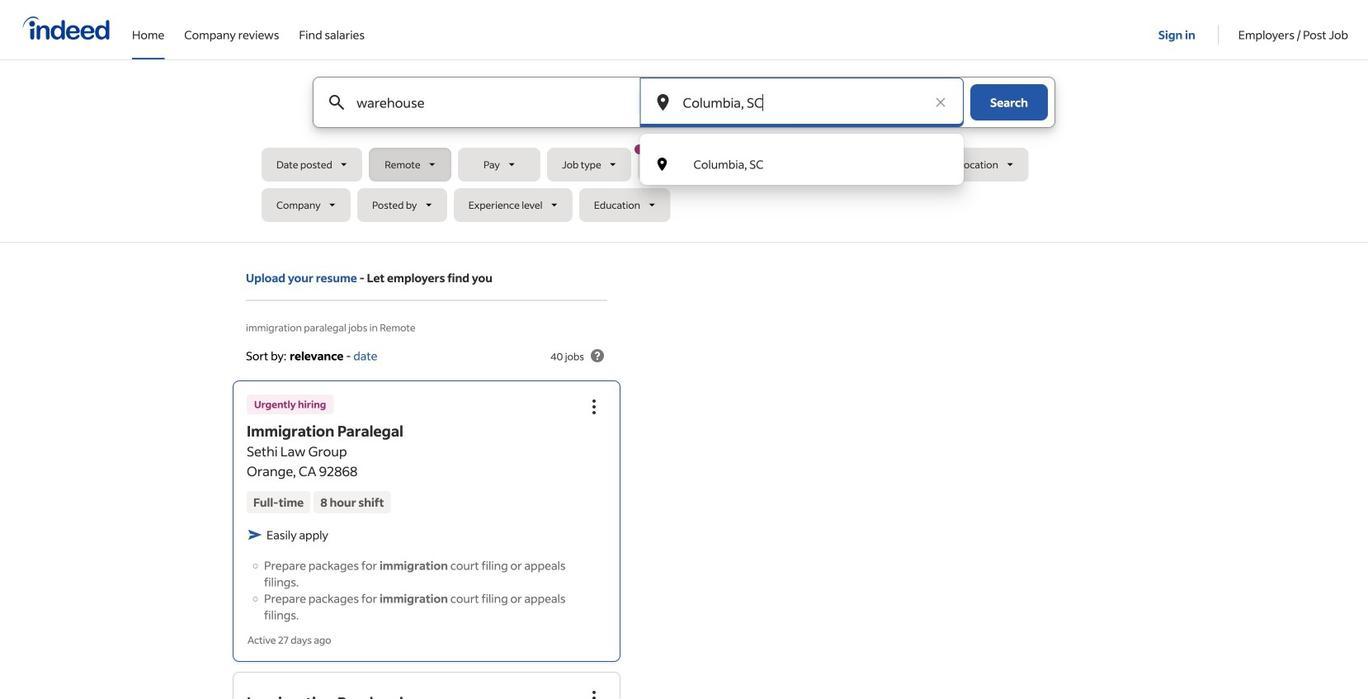 Task type: vqa. For each thing, say whether or not it's contained in the screenshot.
Edit location text field
yes



Task type: describe. For each thing, give the bounding box(es) containing it.
Edit location text field
[[680, 78, 925, 127]]

help icon image
[[588, 346, 608, 366]]

search: Job title, keywords, or company text field
[[353, 78, 611, 127]]

1 job actions for immigration paralegal is collapsed image from the top
[[585, 397, 604, 417]]

clear location input image
[[933, 94, 950, 111]]



Task type: locate. For each thing, give the bounding box(es) containing it.
None search field
[[262, 77, 1107, 229]]

2 job actions for immigration paralegal is collapsed image from the top
[[585, 689, 604, 699]]

job actions for immigration paralegal is collapsed image
[[585, 397, 604, 417], [585, 689, 604, 699]]

1 vertical spatial job actions for immigration paralegal is collapsed image
[[585, 689, 604, 699]]

0 vertical spatial job actions for immigration paralegal is collapsed image
[[585, 397, 604, 417]]



